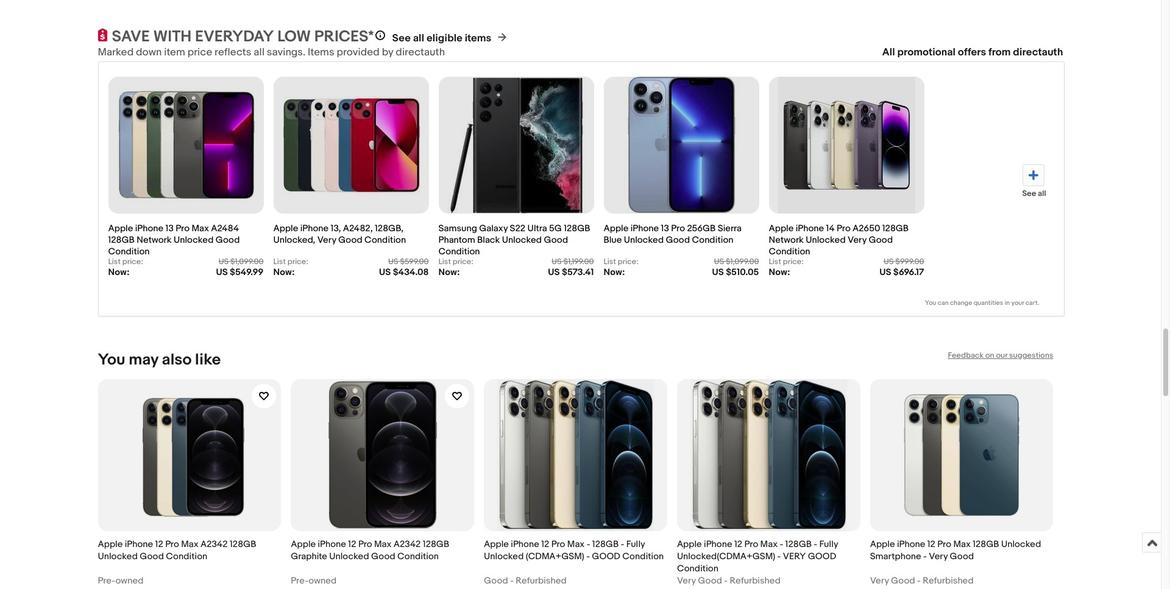 Task type: vqa. For each thing, say whether or not it's contained in the screenshot.
Kitchen within Mattress Pads & Toppers Pillow Shams Pillowcases Quilts, Bedspreads & Coverlets Sheets Candles & Home Fragrance See all in Candles & Home Fragrance Candle Holders & Accessories Candles Home Fragrance Food & Beverages Fresh Cut Flowers Furniture Greeting Cards & Party Supply Holiday & Seasonal Décor Home Décor Home Improvement Household Supplies & Cleaning Kids & Teens at Home Kitchen Fixtures Kitchen, Dining & Bar Lamps, Lighting & Ceiling Fans Major Appliances Other Home & Garden Pillows Rugs & Carpets School Supplies
no



Task type: locate. For each thing, give the bounding box(es) containing it.
3 price: from the left
[[453, 257, 473, 267]]

2 vertical spatial all
[[1038, 189, 1046, 198]]

iphone for apple iphone 13 pro 256gb sierra blue unlocked good condition
[[631, 223, 659, 234]]

directauth down see all eligible items at the top
[[396, 46, 445, 58]]

very down the unlocked(cdma+gsm)
[[677, 576, 696, 587]]

condition inside apple iphone 12 pro max a2342 128gb graphite unlocked good condition
[[397, 551, 439, 563]]

128gb inside the apple iphone 13 pro max a2484 128gb network unlocked good condition
[[108, 234, 135, 246]]

like
[[195, 351, 221, 370]]

smartphone
[[870, 551, 921, 563]]

iphone inside the "apple iphone 13 pro 256gb sierra blue unlocked good condition"
[[631, 223, 659, 234]]

0 horizontal spatial directauth
[[396, 46, 445, 58]]

condition inside apple iphone 12 pro max - 128gb - fully unlocked(cdma+gsm) - very good condition
[[677, 563, 718, 575]]

very down smartphone
[[870, 576, 889, 587]]

owned down 'apple iphone 12 pro max a2342 128gb unlocked good condition' in the left of the page
[[115, 576, 144, 587]]

5 price: from the left
[[783, 257, 804, 267]]

0 horizontal spatial see
[[392, 32, 411, 44]]

1 us $1,099.00 from the left
[[219, 257, 264, 267]]

- inside very good - refurbished text field
[[917, 576, 921, 587]]

very right unlocked,
[[317, 234, 336, 246]]

1 fully from the left
[[626, 539, 645, 551]]

pre-owned for graphite
[[291, 576, 337, 587]]

iphone inside the apple iphone 13 pro max a2484 128gb network unlocked good condition
[[135, 223, 163, 234]]

iphone for apple iphone 12 pro max a2342 128gb unlocked good condition
[[125, 539, 153, 551]]

very right "14" on the top
[[848, 234, 867, 246]]

1 price: from the left
[[122, 257, 143, 267]]

very good - refurbished down smartphone
[[870, 576, 974, 587]]

1 vertical spatial all
[[254, 46, 264, 58]]

pro
[[176, 223, 190, 234], [671, 223, 685, 234], [837, 223, 851, 234], [165, 539, 179, 551], [358, 539, 372, 551], [551, 539, 565, 551], [744, 539, 758, 551], [937, 539, 951, 551]]

list for apple iphone 13 pro max a2484 128gb network unlocked good condition
[[108, 257, 121, 267]]

$1,199.00
[[563, 257, 594, 267]]

max for apple iphone 12 pro max - 128gb - fully unlocked(cdma+gsm) - very good condition
[[760, 539, 778, 551]]

max for apple iphone 12 pro max - 128gb - fully unlocked (cdma+gsm) - good condition
[[567, 539, 585, 551]]

feedback
[[948, 351, 984, 361]]

a2342 inside 'apple iphone 12 pro max a2342 128gb unlocked good condition'
[[201, 539, 228, 551]]

reflects
[[215, 46, 251, 58]]

5 12 from the left
[[927, 539, 935, 551]]

12 inside apple iphone 12 pro max a2342 128gb graphite unlocked good condition
[[348, 539, 356, 551]]

0 horizontal spatial pre-owned
[[98, 576, 144, 587]]

directauth right from
[[1013, 46, 1063, 58]]

max inside 'apple iphone 12 pro max a2342 128gb unlocked good condition'
[[181, 539, 198, 551]]

fully
[[626, 539, 645, 551], [819, 539, 838, 551]]

max inside apple iphone 12 pro max a2342 128gb graphite unlocked good condition
[[374, 539, 392, 551]]

a2342 for good
[[394, 539, 421, 551]]

iphone inside apple iphone 14 pro a2650 128gb network unlocked very good condition
[[796, 223, 824, 234]]

all
[[882, 46, 895, 58]]

3 list price: from the left
[[438, 257, 473, 267]]

1 vertical spatial see
[[1022, 189, 1036, 198]]

1 pre-owned text field from the left
[[98, 576, 144, 588]]

you can change quantities in your cart.
[[925, 299, 1039, 307]]

unlocked inside the "apple iphone 13 pro 256gb sierra blue unlocked good condition"
[[624, 234, 664, 246]]

2 refurbished from the left
[[730, 576, 781, 587]]

5 list price: from the left
[[769, 257, 804, 267]]

- inside good - refurbished text field
[[510, 576, 514, 587]]

condition inside the apple iphone 13 pro max a2484 128gb network unlocked good condition
[[108, 246, 150, 258]]

fully inside apple iphone 12 pro max - 128gb - fully unlocked (cdma+gsm) - good condition
[[626, 539, 645, 551]]

very good - refurbished for unlocked(cdma+gsm)
[[677, 576, 781, 587]]

apple inside 'apple iphone 12 pro max a2342 128gb unlocked good condition'
[[98, 539, 123, 551]]

pro inside apple iphone 12 pro max - 128gb - fully unlocked (cdma+gsm) - good condition
[[551, 539, 565, 551]]

apple iphone 13, a2482, 128gb, unlocked, very good condition
[[273, 223, 406, 246]]

1 horizontal spatial very good - refurbished
[[870, 576, 974, 587]]

Pre-owned text field
[[98, 576, 144, 588], [291, 576, 337, 588]]

0 horizontal spatial network
[[137, 234, 172, 246]]

all for see all
[[1038, 189, 1046, 198]]

$1,099.00 down a2484
[[230, 257, 264, 267]]

14
[[826, 223, 835, 234]]

us $573.41
[[548, 267, 594, 278]]

12 for unlocked(cdma+gsm)
[[734, 539, 742, 551]]

max for apple iphone 12 pro max 128gb unlocked smartphone - very good
[[953, 539, 971, 551]]

pro for apple iphone 12 pro max - 128gb - fully unlocked(cdma+gsm) - very good condition
[[744, 539, 758, 551]]

128gb inside apple iphone 12 pro max - 128gb - fully unlocked (cdma+gsm) - good condition
[[592, 539, 619, 551]]

1 horizontal spatial refurbished
[[730, 576, 781, 587]]

2 pre-owned from the left
[[291, 576, 337, 587]]

12
[[155, 539, 163, 551], [348, 539, 356, 551], [541, 539, 549, 551], [734, 539, 742, 551], [927, 539, 935, 551]]

refurbished down apple iphone 12 pro max 128gb unlocked smartphone - very good
[[923, 576, 974, 587]]

fully inside apple iphone 12 pro max - 128gb - fully unlocked(cdma+gsm) - very good condition
[[819, 539, 838, 551]]

$599.00
[[400, 257, 429, 267]]

0 horizontal spatial refurbished
[[516, 576, 567, 587]]

max inside apple iphone 12 pro max - 128gb - fully unlocked(cdma+gsm) - very good condition
[[760, 539, 778, 551]]

1 pre-owned from the left
[[98, 576, 144, 587]]

1 horizontal spatial owned
[[309, 576, 337, 587]]

pro inside apple iphone 12 pro max - 128gb - fully unlocked(cdma+gsm) - very good condition
[[744, 539, 758, 551]]

5 now: from the left
[[769, 267, 790, 278]]

$434.08
[[393, 267, 429, 278]]

13 inside the apple iphone 13 pro max a2484 128gb network unlocked good condition
[[165, 223, 174, 234]]

2 directauth from the left
[[1013, 46, 1063, 58]]

see all link
[[1022, 164, 1046, 198]]

now:
[[108, 267, 129, 278], [273, 267, 295, 278], [438, 267, 460, 278], [604, 267, 625, 278], [769, 267, 790, 278]]

2 horizontal spatial refurbished
[[923, 576, 974, 587]]

good - refurbished
[[484, 576, 567, 587]]

price: for phantom
[[453, 257, 473, 267]]

network
[[137, 234, 172, 246], [769, 234, 804, 246]]

0 horizontal spatial all
[[254, 46, 264, 58]]

13
[[165, 223, 174, 234], [661, 223, 669, 234]]

unlocked inside apple iphone 12 pro max 128gb unlocked smartphone - very good
[[1001, 539, 1041, 551]]

us $549.99
[[216, 267, 264, 278]]

$1,099.00 for apple iphone 13 pro max a2484 128gb network unlocked good condition
[[230, 257, 264, 267]]

list price:
[[108, 257, 143, 267], [273, 257, 308, 267], [438, 257, 473, 267], [604, 257, 639, 267], [769, 257, 804, 267]]

see
[[392, 32, 411, 44], [1022, 189, 1036, 198]]

apple inside apple iphone 12 pro max - 128gb - fully unlocked(cdma+gsm) - very good condition
[[677, 539, 702, 551]]

pre-owned
[[98, 576, 144, 587], [291, 576, 337, 587]]

list containing apple iphone 12 pro max a2342 128gb unlocked good condition
[[98, 370, 1063, 590]]

1 horizontal spatial pre-owned text field
[[291, 576, 337, 588]]

1 list from the left
[[108, 257, 121, 267]]

pro inside apple iphone 14 pro a2650 128gb network unlocked very good condition
[[837, 223, 851, 234]]

pro inside 'apple iphone 12 pro max a2342 128gb unlocked good condition'
[[165, 539, 179, 551]]

2 pre-owned text field from the left
[[291, 576, 337, 588]]

(cdma+gsm)
[[526, 551, 584, 563]]

very
[[317, 234, 336, 246], [848, 234, 867, 246], [929, 551, 948, 563], [677, 576, 696, 587], [870, 576, 889, 587]]

$1,099.00 for apple iphone 13 pro 256gb sierra blue unlocked good condition
[[726, 257, 759, 267]]

3 list from the left
[[438, 257, 451, 267]]

galaxy
[[479, 223, 508, 234]]

1 $1,099.00 from the left
[[230, 257, 264, 267]]

good inside apple iphone 12 pro max - 128gb - fully unlocked (cdma+gsm) - good condition
[[592, 551, 620, 563]]

12 inside apple iphone 12 pro max - 128gb - fully unlocked(cdma+gsm) - very good condition
[[734, 539, 742, 551]]

0 horizontal spatial very good - refurbished
[[677, 576, 781, 587]]

max inside apple iphone 12 pro max - 128gb - fully unlocked (cdma+gsm) - good condition
[[567, 539, 585, 551]]

1 vertical spatial you
[[98, 351, 125, 370]]

condition
[[364, 234, 406, 246], [692, 234, 733, 246], [108, 246, 150, 258], [438, 246, 480, 258], [769, 246, 810, 258], [166, 551, 207, 563], [397, 551, 439, 563], [622, 551, 664, 563], [677, 563, 718, 575]]

good for -
[[592, 551, 620, 563]]

apple inside the "apple iphone 13 pro 256gb sierra blue unlocked good condition"
[[604, 223, 629, 234]]

2 very good - refurbished from the left
[[870, 576, 974, 587]]

0 horizontal spatial 13
[[165, 223, 174, 234]]

you left can
[[925, 299, 936, 307]]

iphone for apple iphone 12 pro max - 128gb - fully unlocked(cdma+gsm) - very good condition
[[704, 539, 732, 551]]

items
[[465, 32, 491, 44]]

with
[[153, 27, 192, 46]]

pre- for apple iphone 12 pro max a2342 128gb graphite unlocked good condition
[[291, 576, 309, 587]]

price: for blue
[[618, 257, 639, 267]]

1 horizontal spatial see
[[1022, 189, 1036, 198]]

1 horizontal spatial all
[[413, 32, 424, 44]]

0 horizontal spatial owned
[[115, 576, 144, 587]]

13 left a2484
[[165, 223, 174, 234]]

network inside apple iphone 14 pro a2650 128gb network unlocked very good condition
[[769, 234, 804, 246]]

0 horizontal spatial pre-
[[98, 576, 115, 587]]

owned for unlocked
[[115, 576, 144, 587]]

refurbished for apple iphone 12 pro max - 128gb - fully unlocked(cdma+gsm) - very good condition
[[730, 576, 781, 587]]

pro inside apple iphone 12 pro max a2342 128gb graphite unlocked good condition
[[358, 539, 372, 551]]

5 list from the left
[[769, 257, 781, 267]]

$1,099.00
[[230, 257, 264, 267], [726, 257, 759, 267]]

2 owned from the left
[[309, 576, 337, 587]]

list
[[108, 257, 121, 267], [273, 257, 286, 267], [438, 257, 451, 267], [604, 257, 616, 267], [769, 257, 781, 267]]

item
[[164, 46, 185, 58]]

apple inside apple iphone 13, a2482, 128gb, unlocked, very good condition
[[273, 223, 298, 234]]

unlocked inside 'apple iphone 12 pro max a2342 128gb unlocked good condition'
[[98, 551, 138, 563]]

very good - refurbished down the unlocked(cdma+gsm)
[[677, 576, 781, 587]]

good right (cdma+gsm)
[[592, 551, 620, 563]]

good inside apple iphone 12 pro max - 128gb - fully unlocked(cdma+gsm) - very good condition
[[808, 551, 836, 563]]

good inside samsung galaxy s22 ultra 5g 128gb phantom black unlocked good condition
[[544, 234, 568, 246]]

us $1,099.00 for $549.99
[[219, 257, 264, 267]]

apple inside the apple iphone 13 pro max a2484 128gb network unlocked good condition
[[108, 223, 133, 234]]

list
[[98, 370, 1063, 590]]

apple for apple iphone 12 pro max - 128gb - fully unlocked(cdma+gsm) - very good condition
[[677, 539, 702, 551]]

12 for condition
[[155, 539, 163, 551]]

1 pre- from the left
[[98, 576, 115, 587]]

good inside apple iphone 13, a2482, 128gb, unlocked, very good condition
[[338, 234, 362, 246]]

pro for apple iphone 12 pro max a2342 128gb graphite unlocked good condition
[[358, 539, 372, 551]]

good inside the apple iphone 13 pro max a2484 128gb network unlocked good condition
[[216, 234, 240, 246]]

unlocked
[[174, 234, 214, 246], [502, 234, 542, 246], [624, 234, 664, 246], [806, 234, 846, 246], [1001, 539, 1041, 551], [98, 551, 138, 563], [329, 551, 369, 563], [484, 551, 524, 563]]

5g
[[549, 223, 562, 234]]

very up very good - refurbished text field
[[929, 551, 948, 563]]

max for apple iphone 13 pro max a2484 128gb network unlocked good condition
[[192, 223, 209, 234]]

now: for apple iphone 14 pro a2650 128gb network unlocked very good condition
[[769, 267, 790, 278]]

13 for network
[[165, 223, 174, 234]]

pre-owned text field for graphite
[[291, 576, 337, 588]]

13 inside the "apple iphone 13 pro 256gb sierra blue unlocked good condition"
[[661, 223, 669, 234]]

0 horizontal spatial us $1,099.00
[[219, 257, 264, 267]]

2 13 from the left
[[661, 223, 669, 234]]

2 pre- from the left
[[291, 576, 309, 587]]

apple
[[108, 223, 133, 234], [273, 223, 298, 234], [604, 223, 629, 234], [769, 223, 794, 234], [98, 539, 123, 551], [291, 539, 316, 551], [484, 539, 509, 551], [677, 539, 702, 551], [870, 539, 895, 551]]

0 horizontal spatial pre-owned text field
[[98, 576, 144, 588]]

us $1,099.00 down a2484
[[219, 257, 264, 267]]

4 price: from the left
[[618, 257, 639, 267]]

quantities
[[974, 299, 1003, 307]]

good inside 'apple iphone 12 pro max a2342 128gb unlocked good condition'
[[140, 551, 164, 563]]

1 horizontal spatial good
[[808, 551, 836, 563]]

12 inside apple iphone 12 pro max 128gb unlocked smartphone - very good
[[927, 539, 935, 551]]

pro for apple iphone 14 pro a2650 128gb network unlocked very good condition
[[837, 223, 851, 234]]

1 list price: from the left
[[108, 257, 143, 267]]

2 price: from the left
[[288, 257, 308, 267]]

4 now: from the left
[[604, 267, 625, 278]]

3 now: from the left
[[438, 267, 460, 278]]

iphone inside apple iphone 12 pro max 128gb unlocked smartphone - very good
[[897, 539, 925, 551]]

apple for apple iphone 13, a2482, 128gb, unlocked, very good condition
[[273, 223, 298, 234]]

unlocked inside samsung galaxy s22 ultra 5g 128gb phantom black unlocked good condition
[[502, 234, 542, 246]]

iphone inside apple iphone 13, a2482, 128gb, unlocked, very good condition
[[300, 223, 329, 234]]

unlocked inside the apple iphone 13 pro max a2484 128gb network unlocked good condition
[[174, 234, 214, 246]]

you for you may also like
[[98, 351, 125, 370]]

see all
[[1022, 189, 1046, 198]]

max inside the apple iphone 13 pro max a2484 128gb network unlocked good condition
[[192, 223, 209, 234]]

0 horizontal spatial a2342
[[201, 539, 228, 551]]

all
[[413, 32, 424, 44], [254, 46, 264, 58], [1038, 189, 1046, 198]]

2 now: from the left
[[273, 267, 295, 278]]

pre-
[[98, 576, 115, 587], [291, 576, 309, 587]]

ultra
[[527, 223, 547, 234]]

1 network from the left
[[137, 234, 172, 246]]

apple for apple iphone 12 pro max a2342 128gb graphite unlocked good condition
[[291, 539, 316, 551]]

apple inside apple iphone 12 pro max - 128gb - fully unlocked (cdma+gsm) - good condition
[[484, 539, 509, 551]]

2 network from the left
[[769, 234, 804, 246]]

owned down graphite
[[309, 576, 337, 587]]

1 12 from the left
[[155, 539, 163, 551]]

4 list from the left
[[604, 257, 616, 267]]

apple inside apple iphone 12 pro max a2342 128gb graphite unlocked good condition
[[291, 539, 316, 551]]

2 list from the left
[[273, 257, 286, 267]]

1 owned from the left
[[115, 576, 144, 587]]

very
[[783, 551, 806, 563]]

1 horizontal spatial a2342
[[394, 539, 421, 551]]

owned
[[115, 576, 144, 587], [309, 576, 337, 587]]

price:
[[122, 257, 143, 267], [288, 257, 308, 267], [453, 257, 473, 267], [618, 257, 639, 267], [783, 257, 804, 267]]

see all eligible items link
[[392, 32, 491, 44]]

owned for graphite
[[309, 576, 337, 587]]

iphone inside apple iphone 12 pro max - 128gb - fully unlocked (cdma+gsm) - good condition
[[511, 539, 539, 551]]

pro inside apple iphone 12 pro max 128gb unlocked smartphone - very good
[[937, 539, 951, 551]]

max inside apple iphone 12 pro max 128gb unlocked smartphone - very good
[[953, 539, 971, 551]]

2 list price: from the left
[[273, 257, 308, 267]]

unlocked inside apple iphone 12 pro max a2342 128gb graphite unlocked good condition
[[329, 551, 369, 563]]

iphone for apple iphone 13 pro max a2484 128gb network unlocked good condition
[[135, 223, 163, 234]]

1 horizontal spatial you
[[925, 299, 936, 307]]

1 horizontal spatial us $1,099.00
[[714, 257, 759, 267]]

0 horizontal spatial you
[[98, 351, 125, 370]]

max for apple iphone 12 pro max a2342 128gb graphite unlocked good condition
[[374, 539, 392, 551]]

fully for apple iphone 12 pro max - 128gb - fully unlocked(cdma+gsm) - very good condition
[[819, 539, 838, 551]]

12 inside apple iphone 12 pro max - 128gb - fully unlocked (cdma+gsm) - good condition
[[541, 539, 549, 551]]

0 horizontal spatial good
[[592, 551, 620, 563]]

2 fully from the left
[[819, 539, 838, 551]]

1 horizontal spatial pre-owned
[[291, 576, 337, 587]]

pro for apple iphone 12 pro max a2342 128gb unlocked good condition
[[165, 539, 179, 551]]

a2342 for condition
[[201, 539, 228, 551]]

0 horizontal spatial $1,099.00
[[230, 257, 264, 267]]

$549.99
[[230, 267, 264, 278]]

0 vertical spatial see
[[392, 32, 411, 44]]

1 horizontal spatial 13
[[661, 223, 669, 234]]

128gb inside apple iphone 12 pro max - 128gb - fully unlocked(cdma+gsm) - very good condition
[[785, 539, 812, 551]]

apple inside apple iphone 12 pro max 128gb unlocked smartphone - very good
[[870, 539, 895, 551]]

also
[[162, 351, 192, 370]]

3 12 from the left
[[541, 539, 549, 551]]

1 horizontal spatial directauth
[[1013, 46, 1063, 58]]

good right very
[[808, 551, 836, 563]]

us $1,199.00
[[552, 257, 594, 267]]

iphone inside apple iphone 12 pro max a2342 128gb graphite unlocked good condition
[[318, 539, 346, 551]]

1 horizontal spatial pre-
[[291, 576, 309, 587]]

13 left 256gb
[[661, 223, 669, 234]]

128gb
[[564, 223, 590, 234], [882, 223, 909, 234], [108, 234, 135, 246], [230, 539, 256, 551], [423, 539, 449, 551], [592, 539, 619, 551], [785, 539, 812, 551], [973, 539, 999, 551]]

a2342
[[201, 539, 228, 551], [394, 539, 421, 551]]

1 now: from the left
[[108, 267, 129, 278]]

1 horizontal spatial fully
[[819, 539, 838, 551]]

12 inside 'apple iphone 12 pro max a2342 128gb unlocked good condition'
[[155, 539, 163, 551]]

$696.17
[[893, 267, 924, 278]]

1 13 from the left
[[165, 223, 174, 234]]

refurbished inside text box
[[730, 576, 781, 587]]

1 good from the left
[[592, 551, 620, 563]]

blue
[[604, 234, 622, 246]]

good
[[216, 234, 240, 246], [338, 234, 362, 246], [544, 234, 568, 246], [666, 234, 690, 246], [869, 234, 893, 246], [140, 551, 164, 563], [371, 551, 395, 563], [950, 551, 974, 563], [484, 576, 508, 587], [698, 576, 722, 587], [891, 576, 915, 587]]

good inside apple iphone 14 pro a2650 128gb network unlocked very good condition
[[869, 234, 893, 246]]

us
[[219, 257, 229, 267], [388, 257, 398, 267], [552, 257, 562, 267], [714, 257, 724, 267], [884, 257, 894, 267], [216, 267, 228, 278], [379, 267, 391, 278], [548, 267, 560, 278], [712, 267, 724, 278], [879, 267, 891, 278]]

1 a2342 from the left
[[201, 539, 228, 551]]

unlocked,
[[273, 234, 315, 246]]

0 vertical spatial you
[[925, 299, 936, 307]]

s22
[[510, 223, 525, 234]]

a2342 inside apple iphone 12 pro max a2342 128gb graphite unlocked good condition
[[394, 539, 421, 551]]

pro inside the "apple iphone 13 pro 256gb sierra blue unlocked good condition"
[[671, 223, 685, 234]]

pro for apple iphone 12 pro max 128gb unlocked smartphone - very good
[[937, 539, 951, 551]]

1 horizontal spatial $1,099.00
[[726, 257, 759, 267]]

list price: for apple iphone 13 pro 256gb sierra blue unlocked good condition
[[604, 257, 639, 267]]

in
[[1005, 299, 1010, 307]]

2 good from the left
[[808, 551, 836, 563]]

condition inside the "apple iphone 13 pro 256gb sierra blue unlocked good condition"
[[692, 234, 733, 246]]

price: for network
[[783, 257, 804, 267]]

2 12 from the left
[[348, 539, 356, 551]]

apple inside apple iphone 14 pro a2650 128gb network unlocked very good condition
[[769, 223, 794, 234]]

4 list price: from the left
[[604, 257, 639, 267]]

condition inside 'apple iphone 12 pro max a2342 128gb unlocked good condition'
[[166, 551, 207, 563]]

apple iphone 13 pro 256gb sierra blue unlocked good condition link
[[604, 217, 759, 257]]

you left may
[[98, 351, 125, 370]]

iphone inside apple iphone 12 pro max - 128gb - fully unlocked(cdma+gsm) - very good condition
[[704, 539, 732, 551]]

2 a2342 from the left
[[394, 539, 421, 551]]

0 vertical spatial all
[[413, 32, 424, 44]]

apple iphone 13, a2482, 128gb, unlocked, very good condition link
[[273, 217, 429, 257]]

refurbished down (cdma+gsm)
[[516, 576, 567, 587]]

2 horizontal spatial all
[[1038, 189, 1046, 198]]

fully for apple iphone 12 pro max - 128gb - fully unlocked (cdma+gsm) - good condition
[[626, 539, 645, 551]]

list price: for samsung galaxy s22 ultra 5g 128gb phantom black unlocked good condition
[[438, 257, 473, 267]]

$1,099.00 down sierra at top
[[726, 257, 759, 267]]

directauth
[[396, 46, 445, 58], [1013, 46, 1063, 58]]

2 $1,099.00 from the left
[[726, 257, 759, 267]]

can
[[938, 299, 949, 307]]

0 horizontal spatial fully
[[626, 539, 645, 551]]

max for apple iphone 12 pro max a2342 128gb unlocked good condition
[[181, 539, 198, 551]]

apple for apple iphone 14 pro a2650 128gb network unlocked very good condition
[[769, 223, 794, 234]]

good for very
[[808, 551, 836, 563]]

good inside the "apple iphone 13 pro 256gb sierra blue unlocked good condition"
[[666, 234, 690, 246]]

us $1,099.00 down sierra at top
[[714, 257, 759, 267]]

samsung
[[438, 223, 477, 234]]

1 very good - refurbished from the left
[[677, 576, 781, 587]]

Very Good - Refurbished text field
[[677, 576, 781, 588]]

down
[[136, 46, 162, 58]]

2 us $1,099.00 from the left
[[714, 257, 759, 267]]

- inside apple iphone 12 pro max 128gb unlocked smartphone - very good
[[923, 551, 927, 563]]

now: for apple iphone 13 pro max a2484 128gb network unlocked good condition
[[108, 267, 129, 278]]

4 12 from the left
[[734, 539, 742, 551]]

iphone inside 'apple iphone 12 pro max a2342 128gb unlocked good condition'
[[125, 539, 153, 551]]

refurbished
[[516, 576, 567, 587], [730, 576, 781, 587], [923, 576, 974, 587]]

3 refurbished from the left
[[923, 576, 974, 587]]

refurbished down apple iphone 12 pro max - 128gb - fully unlocked(cdma+gsm) - very good condition
[[730, 576, 781, 587]]

list for apple iphone 13 pro 256gb sierra blue unlocked good condition
[[604, 257, 616, 267]]

1 horizontal spatial network
[[769, 234, 804, 246]]

pro inside the apple iphone 13 pro max a2484 128gb network unlocked good condition
[[176, 223, 190, 234]]



Task type: describe. For each thing, give the bounding box(es) containing it.
unlocked(cdma+gsm)
[[677, 551, 775, 563]]

graphite
[[291, 551, 327, 563]]

256gb
[[687, 223, 716, 234]]

128gb inside apple iphone 14 pro a2650 128gb network unlocked very good condition
[[882, 223, 909, 234]]

pre- for apple iphone 12 pro max a2342 128gb unlocked good condition
[[98, 576, 115, 587]]

list price: for apple iphone 13, a2482, 128gb, unlocked, very good condition
[[273, 257, 308, 267]]

good inside very good - refurbished text box
[[698, 576, 722, 587]]

you for you can change quantities in your cart.
[[925, 299, 936, 307]]

cart.
[[1026, 299, 1039, 307]]

network inside the apple iphone 13 pro max a2484 128gb network unlocked good condition
[[137, 234, 172, 246]]

apple for apple iphone 13 pro 256gb sierra blue unlocked good condition
[[604, 223, 629, 234]]

may
[[129, 351, 158, 370]]

128gb inside apple iphone 12 pro max a2342 128gb graphite unlocked good condition
[[423, 539, 449, 551]]

very good - refurbished for very
[[870, 576, 974, 587]]

condition inside apple iphone 12 pro max - 128gb - fully unlocked (cdma+gsm) - good condition
[[622, 551, 664, 563]]

good inside good - refurbished text field
[[484, 576, 508, 587]]

marked
[[98, 46, 134, 58]]

our
[[996, 351, 1007, 361]]

pro for apple iphone 12 pro max - 128gb - fully unlocked (cdma+gsm) - good condition
[[551, 539, 565, 551]]

now: for apple iphone 13 pro 256gb sierra blue unlocked good condition
[[604, 267, 625, 278]]

promotional
[[897, 46, 955, 58]]

iphone for apple iphone 14 pro a2650 128gb network unlocked very good condition
[[796, 223, 824, 234]]

price
[[187, 46, 212, 58]]

price: for 128gb
[[122, 257, 143, 267]]

apple iphone 12 pro max - 128gb - fully unlocked (cdma+gsm) - good condition
[[484, 539, 664, 563]]

see all eligible items
[[392, 32, 491, 44]]

by
[[382, 46, 393, 58]]

apple for apple iphone 12 pro max - 128gb - fully unlocked (cdma+gsm) - good condition
[[484, 539, 509, 551]]

now: for apple iphone 13, a2482, 128gb, unlocked, very good condition
[[273, 267, 295, 278]]

iphone for apple iphone 12 pro max a2342 128gb graphite unlocked good condition
[[318, 539, 346, 551]]

a2482,
[[343, 223, 373, 234]]

- inside very good - refurbished text box
[[724, 576, 728, 587]]

refurbished for apple iphone 12 pro max 128gb unlocked smartphone - very good
[[923, 576, 974, 587]]

apple iphone 12 pro max a2342 128gb unlocked good condition
[[98, 539, 256, 563]]

us $999.00
[[884, 257, 924, 267]]

your
[[1011, 299, 1024, 307]]

all promotional offers from directauth
[[882, 46, 1063, 58]]

see for see all
[[1022, 189, 1036, 198]]

apple for apple iphone 13 pro max a2484 128gb network unlocked good condition
[[108, 223, 133, 234]]

a2650
[[853, 223, 880, 234]]

low
[[277, 27, 311, 46]]

change
[[950, 299, 972, 307]]

list price: for apple iphone 14 pro a2650 128gb network unlocked very good condition
[[769, 257, 804, 267]]

$510.05
[[726, 267, 759, 278]]

very inside text box
[[677, 576, 696, 587]]

unlocked inside apple iphone 12 pro max - 128gb - fully unlocked (cdma+gsm) - good condition
[[484, 551, 524, 563]]

apple iphone 14 pro a2650 128gb network unlocked very good condition
[[769, 223, 909, 258]]

iphone for apple iphone 12 pro max - 128gb - fully unlocked (cdma+gsm) - good condition
[[511, 539, 539, 551]]

128gb inside 'apple iphone 12 pro max a2342 128gb unlocked good condition'
[[230, 539, 256, 551]]

everyday
[[195, 27, 274, 46]]

condition inside apple iphone 13, a2482, 128gb, unlocked, very good condition
[[364, 234, 406, 246]]

very inside apple iphone 13, a2482, 128gb, unlocked, very good condition
[[317, 234, 336, 246]]

unlocked inside apple iphone 14 pro a2650 128gb network unlocked very good condition
[[806, 234, 846, 246]]

128gb,
[[375, 223, 403, 234]]

Good - Refurbished text field
[[484, 576, 567, 588]]

$573.41
[[562, 267, 594, 278]]

on
[[985, 351, 994, 361]]

phantom
[[438, 234, 475, 246]]

now: for samsung galaxy s22 ultra 5g 128gb phantom black unlocked good condition
[[438, 267, 460, 278]]

1 directauth from the left
[[396, 46, 445, 58]]

prices*
[[314, 27, 374, 46]]

very inside apple iphone 14 pro a2650 128gb network unlocked very good condition
[[848, 234, 867, 246]]

save
[[112, 27, 150, 46]]

condition inside apple iphone 14 pro a2650 128gb network unlocked very good condition
[[769, 246, 810, 258]]

apple iphone 13 pro 256gb sierra blue unlocked good condition
[[604, 223, 742, 246]]

apple for apple iphone 12 pro max a2342 128gb unlocked good condition
[[98, 539, 123, 551]]

128gb inside samsung galaxy s22 ultra 5g 128gb phantom black unlocked good condition
[[564, 223, 590, 234]]

apple iphone 12 pro max 128gb unlocked smartphone - very good
[[870, 539, 1041, 563]]

pre-owned text field for unlocked
[[98, 576, 144, 588]]

us $696.17
[[879, 267, 924, 278]]

provided
[[337, 46, 380, 58]]

pre-owned for unlocked
[[98, 576, 144, 587]]

apple iphone 12 pro max - 128gb - fully unlocked(cdma+gsm) - very good condition
[[677, 539, 838, 575]]

black
[[477, 234, 500, 246]]

good inside very good - refurbished text field
[[891, 576, 915, 587]]

apple iphone 13 pro max a2484 128gb network unlocked good condition
[[108, 223, 240, 258]]

us $510.05
[[712, 267, 759, 278]]

13 for unlocked
[[661, 223, 669, 234]]

$999.00
[[895, 257, 924, 267]]

12 for very
[[927, 539, 935, 551]]

1 refurbished from the left
[[516, 576, 567, 587]]

suggestions
[[1009, 351, 1053, 361]]

feedback on our suggestions
[[948, 351, 1053, 361]]

samsung galaxy s22 ultra 5g 128gb phantom black unlocked good condition link
[[438, 217, 594, 258]]

list for apple iphone 13, a2482, 128gb, unlocked, very good condition
[[273, 257, 286, 267]]

us $599.00
[[388, 257, 429, 267]]

apple iphone 13 pro max a2484 128gb network unlocked good condition link
[[108, 217, 264, 258]]

iphone for apple iphone 12 pro max 128gb unlocked smartphone - very good
[[897, 539, 925, 551]]

apple iphone 14 pro a2650 128gb network unlocked very good condition link
[[769, 217, 924, 258]]

us $1,099.00 for $510.05
[[714, 257, 759, 267]]

samsung galaxy s22 ultra 5g 128gb phantom black unlocked good condition
[[438, 223, 590, 258]]

pro for apple iphone 13 pro 256gb sierra blue unlocked good condition
[[671, 223, 685, 234]]

sierra
[[718, 223, 742, 234]]

marked down item price reflects all savings. items provided by directauth
[[98, 46, 445, 58]]

list price: for apple iphone 13 pro max a2484 128gb network unlocked good condition
[[108, 257, 143, 267]]

a2484
[[211, 223, 239, 234]]

eligible
[[427, 32, 462, 44]]

you may also like
[[98, 351, 221, 370]]

very inside apple iphone 12 pro max 128gb unlocked smartphone - very good
[[929, 551, 948, 563]]

condition inside samsung galaxy s22 ultra 5g 128gb phantom black unlocked good condition
[[438, 246, 480, 258]]

12 for unlocked
[[541, 539, 549, 551]]

feedback on our suggestions link
[[948, 351, 1053, 361]]

see for see all eligible items
[[392, 32, 411, 44]]

128gb inside apple iphone 12 pro max 128gb unlocked smartphone - very good
[[973, 539, 999, 551]]

all promotional offers from directauth link
[[882, 46, 1063, 58]]

apple for apple iphone 12 pro max 128gb unlocked smartphone - very good
[[870, 539, 895, 551]]

very inside text field
[[870, 576, 889, 587]]

all for see all eligible items
[[413, 32, 424, 44]]

12 for good
[[348, 539, 356, 551]]

us $434.08
[[379, 267, 429, 278]]

offers
[[958, 46, 986, 58]]

items
[[308, 46, 334, 58]]

13,
[[331, 223, 341, 234]]

Very Good - Refurbished text field
[[870, 576, 974, 588]]

from
[[988, 46, 1011, 58]]

list for apple iphone 14 pro a2650 128gb network unlocked very good condition
[[769, 257, 781, 267]]

save with everyday low prices*
[[112, 27, 374, 46]]

list for samsung galaxy s22 ultra 5g 128gb phantom black unlocked good condition
[[438, 257, 451, 267]]

good inside apple iphone 12 pro max 128gb unlocked smartphone - very good
[[950, 551, 974, 563]]

pro for apple iphone 13 pro max a2484 128gb network unlocked good condition
[[176, 223, 190, 234]]

iphone for apple iphone 13, a2482, 128gb, unlocked, very good condition
[[300, 223, 329, 234]]

price: for very
[[288, 257, 308, 267]]

good inside apple iphone 12 pro max a2342 128gb graphite unlocked good condition
[[371, 551, 395, 563]]

savings.
[[267, 46, 305, 58]]

apple iphone 12 pro max a2342 128gb graphite unlocked good condition
[[291, 539, 449, 563]]



